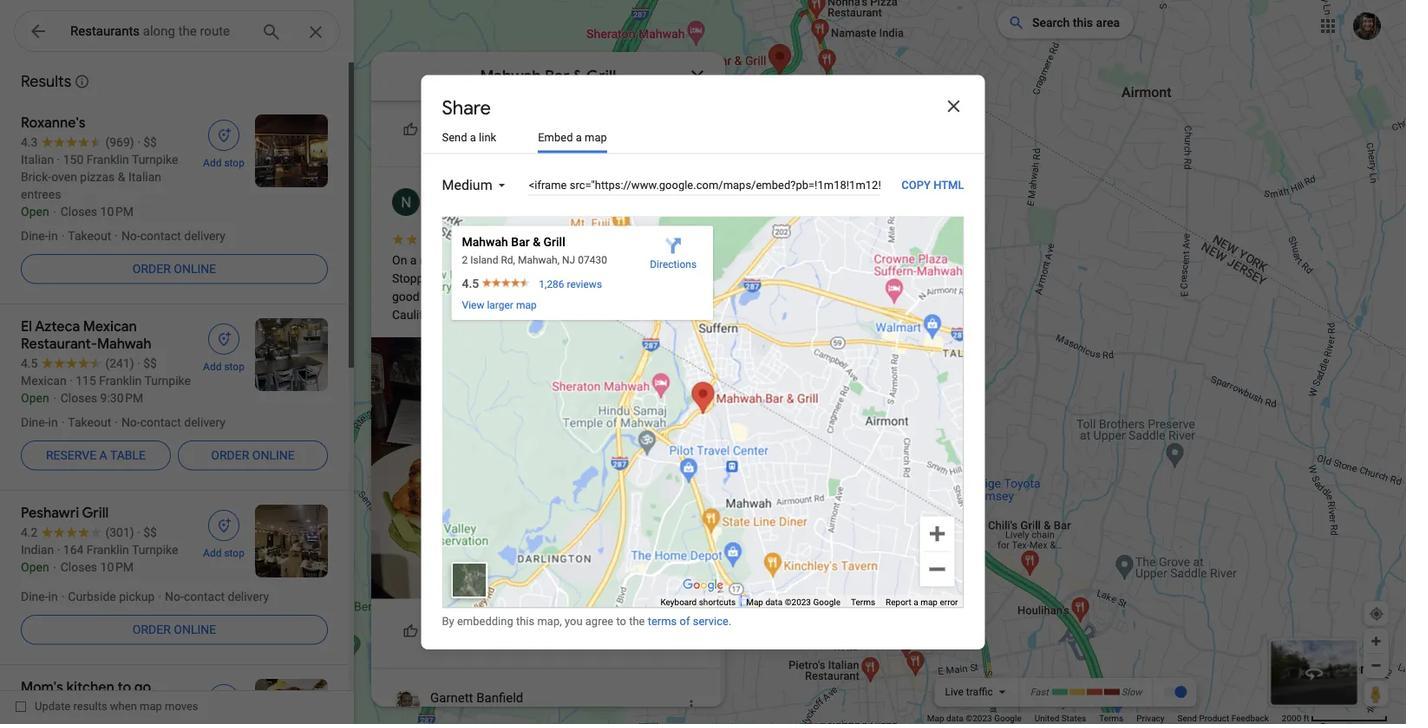 Task type: locate. For each thing, give the bounding box(es) containing it.
0 horizontal spatial had
[[508, 290, 528, 304]]

medium
[[442, 177, 493, 193]]

husband
[[456, 290, 505, 304]]

0 horizontal spatial ·
[[484, 204, 488, 218]]

1 horizontal spatial map
[[585, 130, 607, 143]]

5 stars image
[[392, 233, 462, 246]]

you
[[565, 615, 583, 628]]

to inside share dialog
[[617, 615, 627, 628]]

2
[[467, 232, 474, 247]]

0 vertical spatial order
[[133, 262, 171, 276]]

mahwah bar & grill main content
[[371, 0, 726, 725]]

0 horizontal spatial this
[[516, 615, 535, 628]]

a right on
[[410, 253, 417, 268]]

for
[[606, 253, 621, 268], [467, 272, 482, 286]]

0 vertical spatial send
[[442, 130, 467, 143]]

a down from
[[485, 272, 492, 286]]

terms button
[[1100, 713, 1124, 725]]

· left the 8 on the left of the page
[[484, 204, 488, 218]]

send
[[442, 130, 467, 143], [1178, 714, 1198, 724]]

1 horizontal spatial had
[[617, 290, 638, 304]]

had right i
[[617, 290, 638, 304]]

google
[[995, 714, 1022, 724]]

map inside update results when map moves option
[[140, 700, 162, 713]]

photos inside garnett banfield local guide · 51 reviews · 87 photos
[[587, 706, 624, 720]]

send product feedback
[[1178, 714, 1270, 724]]

0 vertical spatial online
[[174, 262, 216, 276]]

0 vertical spatial add
[[203, 157, 222, 169]]

reviews
[[440, 204, 481, 218], [520, 706, 561, 720]]

order online link
[[21, 248, 328, 290], [178, 435, 328, 476], [21, 609, 328, 651]]

· left 51
[[497, 706, 500, 720]]

order online
[[133, 262, 216, 276], [211, 448, 295, 463], [133, 623, 216, 637]]

share left map,
[[501, 625, 533, 639]]

2000
[[1283, 714, 1302, 724]]

of
[[680, 615, 690, 628]]

photo of nadine njc image
[[392, 188, 420, 216]]

moves
[[165, 700, 198, 713]]

7
[[430, 204, 437, 218]]

online
[[174, 262, 216, 276], [252, 448, 295, 463], [174, 623, 216, 637]]

0 vertical spatial add stop image
[[216, 128, 232, 143]]

embed a map
[[538, 130, 607, 143]]

a
[[470, 130, 476, 143], [576, 130, 582, 143], [410, 253, 417, 268], [624, 253, 631, 268], [485, 272, 492, 286], [672, 272, 679, 286], [99, 448, 107, 463]]

embed
[[538, 130, 573, 143]]

zoom in image
[[1370, 635, 1383, 648]]

tab list containing send a link
[[421, 123, 985, 154]]

0 vertical spatial photos
[[500, 204, 538, 218]]

to left "the"
[[617, 615, 627, 628]]

1 vertical spatial to
[[617, 615, 627, 628]]

1 horizontal spatial share
[[501, 625, 533, 639]]

a right ( at top left
[[672, 272, 679, 286]]

· inside nadine njc 7 reviews · 8 photos
[[484, 204, 488, 218]]

1 vertical spatial this
[[516, 615, 535, 628]]

add stop button
[[193, 115, 255, 170], [193, 319, 255, 374], [193, 505, 255, 561]]

this left map,
[[516, 615, 535, 628]]

this left area
[[1073, 16, 1094, 30]]

· for banfield
[[497, 706, 500, 720]]

0 vertical spatial reviews
[[440, 204, 481, 218]]

reviews right 51
[[520, 706, 561, 720]]

had down quick
[[508, 290, 528, 304]]

footer containing map data ©2023 google
[[928, 713, 1283, 725]]

 search field
[[14, 10, 340, 56]]

share dialog
[[421, 75, 985, 650]]

3 add stop from the top
[[203, 548, 245, 560]]

0 vertical spatial for
[[606, 253, 621, 268]]

0 vertical spatial stop
[[224, 157, 245, 169]]

to inside on a road trip from newark to montreal for a funeral. stopped here for a quick meal. parking lot was full ( a good sign). husband had prime ribs and i had buffalo cauliflower. both were good.
[[541, 253, 552, 268]]

1 vertical spatial photos
[[587, 706, 624, 720]]

0 horizontal spatial map
[[140, 700, 162, 713]]

1 horizontal spatial this
[[1073, 16, 1094, 30]]

2 vertical spatial add
[[203, 548, 222, 560]]

1 had from the left
[[508, 290, 528, 304]]

1 vertical spatial share
[[501, 625, 533, 639]]

1 vertical spatial add stop button
[[193, 319, 255, 374]]

send left product
[[1178, 714, 1198, 724]]

1 vertical spatial stop
[[224, 361, 245, 373]]

1 vertical spatial add stop
[[203, 361, 245, 373]]

0 vertical spatial add stop
[[203, 157, 245, 169]]

2 vertical spatial stop
[[224, 548, 245, 560]]

1 vertical spatial for
[[467, 272, 482, 286]]

for up lot
[[606, 253, 621, 268]]

on
[[392, 253, 407, 268]]

·
[[484, 204, 488, 218], [497, 706, 500, 720], [564, 706, 567, 720]]

3 add stop button from the top
[[193, 505, 255, 561]]

reviews inside nadine njc 7 reviews · 8 photos
[[440, 204, 481, 218]]

to for the
[[617, 615, 627, 628]]

1 horizontal spatial to
[[617, 615, 627, 628]]

nadine
[[430, 189, 471, 204]]

None text field
[[529, 175, 881, 195]]

1 add from the top
[[203, 157, 222, 169]]

by
[[442, 615, 455, 628]]

2 vertical spatial add stop
[[203, 548, 245, 560]]

send left share dakota porter's review. icon
[[442, 130, 467, 143]]

87
[[570, 706, 584, 720]]

feedback
[[1232, 714, 1270, 724]]

reviews down "medium"
[[440, 204, 481, 218]]

1 vertical spatial send
[[1178, 714, 1198, 724]]

1 vertical spatial map
[[140, 700, 162, 713]]

map right embed
[[585, 130, 607, 143]]

learn more about legal disclosure regarding public reviews on google maps image
[[74, 74, 90, 89]]

1 horizontal spatial send
[[1178, 714, 1198, 724]]

tab list
[[421, 123, 985, 154]]

1 horizontal spatial reviews
[[520, 706, 561, 720]]

2 add stop button from the top
[[193, 319, 255, 374]]

0 vertical spatial this
[[1073, 16, 1094, 30]]

bar
[[545, 66, 570, 86]]

1 add stop image from the top
[[216, 128, 232, 143]]

from
[[468, 253, 494, 268]]

slow
[[1122, 687, 1143, 698]]

1 vertical spatial add stop image
[[216, 332, 232, 347]]

0 horizontal spatial reviews
[[440, 204, 481, 218]]

share dakota porter's review. image
[[479, 122, 495, 138]]

0 vertical spatial add stop button
[[193, 115, 255, 170]]

send inside button
[[1178, 714, 1198, 724]]

stopped
[[392, 272, 437, 286]]

1 vertical spatial online
[[252, 448, 295, 463]]

to up meal.
[[541, 253, 552, 268]]

1 vertical spatial reviews
[[520, 706, 561, 720]]

copy html
[[902, 179, 965, 192]]

table
[[110, 448, 146, 463]]

0 vertical spatial order online
[[133, 262, 216, 276]]

for up husband
[[467, 272, 482, 286]]

map right when
[[140, 700, 162, 713]]

0 vertical spatial share
[[442, 96, 491, 120]]

none text field inside share dialog
[[529, 175, 881, 195]]

1 vertical spatial add
[[203, 361, 222, 373]]

search this area button
[[998, 7, 1134, 39]]

2 add stop from the top
[[203, 361, 245, 373]]

meal.
[[527, 272, 557, 286]]

a left link
[[470, 130, 476, 143]]

add stop image
[[216, 518, 232, 534]]

photos right 87
[[587, 706, 624, 720]]

2 vertical spatial add stop button
[[193, 505, 255, 561]]

0 horizontal spatial send
[[442, 130, 467, 143]]

1 add stop button from the top
[[193, 115, 255, 170]]

cauliflower.
[[392, 308, 455, 322]]

2 vertical spatial order online
[[133, 623, 216, 637]]

terms
[[1100, 714, 1124, 724]]

prime
[[531, 290, 562, 304]]

to
[[541, 253, 552, 268], [617, 615, 627, 628]]

map
[[585, 130, 607, 143], [140, 700, 162, 713]]

by embedding this map, you agree to the terms of service .
[[442, 615, 732, 628]]

photos right the 8 on the left of the page
[[500, 204, 538, 218]]

0 vertical spatial map
[[585, 130, 607, 143]]

update
[[35, 700, 71, 713]]

a right embed
[[576, 130, 582, 143]]

copy html button
[[902, 179, 965, 192]]

funeral.
[[634, 253, 675, 268]]

0 vertical spatial to
[[541, 253, 552, 268]]

share up send a link
[[442, 96, 491, 120]]

a left table
[[99, 448, 107, 463]]

0 vertical spatial order online link
[[21, 248, 328, 290]]

1 horizontal spatial ·
[[497, 706, 500, 720]]

montreal
[[555, 253, 603, 268]]

2 stop from the top
[[224, 361, 245, 373]]

states
[[1062, 714, 1087, 724]]

send for send a link
[[442, 130, 467, 143]]

2 vertical spatial order online link
[[21, 609, 328, 651]]

area
[[1097, 16, 1120, 30]]

· left 87
[[564, 706, 567, 720]]

0 horizontal spatial to
[[541, 253, 552, 268]]

results
[[73, 700, 107, 713]]

united states button
[[1035, 713, 1087, 725]]

0 horizontal spatial share
[[442, 96, 491, 120]]

terms
[[648, 615, 677, 628]]

add stop image
[[216, 128, 232, 143], [216, 332, 232, 347]]

Update results when map moves checkbox
[[16, 696, 198, 718]]

1 horizontal spatial photos
[[587, 706, 624, 720]]

2 horizontal spatial ·
[[564, 706, 567, 720]]

send inside button
[[442, 130, 467, 143]]

stop
[[224, 157, 245, 169], [224, 361, 245, 373], [224, 548, 245, 560]]

i
[[611, 290, 614, 304]]

2 had from the left
[[617, 290, 638, 304]]

0 horizontal spatial photos
[[500, 204, 538, 218]]

1 horizontal spatial for
[[606, 253, 621, 268]]

1 vertical spatial order
[[211, 448, 249, 463]]

had
[[508, 290, 528, 304], [617, 290, 638, 304]]

link
[[479, 130, 497, 143]]

map,
[[538, 615, 562, 628]]

a inside button
[[470, 130, 476, 143]]

search this area
[[1033, 16, 1120, 30]]

fast
[[1031, 687, 1049, 698]]

footer
[[928, 713, 1283, 725]]

search
[[1033, 16, 1070, 30]]

1 add stop from the top
[[203, 157, 245, 169]]

.
[[729, 615, 732, 628]]

map inside the embed a map button
[[585, 130, 607, 143]]

show your location image
[[1370, 607, 1385, 622]]

2000 ft
[[1283, 714, 1310, 724]]



Task type: vqa. For each thing, say whether or not it's contained in the screenshot.
Send
yes



Task type: describe. For each thing, give the bounding box(es) containing it.
embed a map button
[[538, 123, 607, 153]]

nadine njc 7 reviews · 8 photos
[[430, 189, 538, 218]]

reserve a table
[[46, 448, 146, 463]]

3 stop from the top
[[224, 548, 245, 560]]

html
[[934, 179, 965, 192]]

map data ©2023 google
[[928, 714, 1022, 724]]

share inside share button
[[501, 625, 533, 639]]

newark
[[497, 253, 538, 268]]

and
[[588, 290, 608, 304]]

service
[[693, 615, 729, 628]]

2 vertical spatial online
[[174, 623, 216, 637]]

0 horizontal spatial for
[[467, 272, 482, 286]]

local
[[430, 706, 460, 720]]

send product feedback button
[[1178, 713, 1270, 725]]

like button
[[392, 115, 462, 146]]

1 vertical spatial order online
[[211, 448, 295, 463]]

a inside button
[[576, 130, 582, 143]]

terms of service link
[[648, 615, 729, 628]]

mahwah bar & grill
[[480, 66, 617, 86]]

like
[[425, 123, 448, 137]]

2 add stop image from the top
[[216, 332, 232, 347]]

ft
[[1304, 714, 1310, 724]]

add stop button for the bottommost order online link
[[193, 505, 255, 561]]

buffalo
[[641, 290, 679, 304]]

reserve
[[46, 448, 96, 463]]

to for montreal
[[541, 253, 552, 268]]

guide
[[463, 706, 494, 720]]

this inside share dialog
[[516, 615, 535, 628]]

a inside 'link'
[[99, 448, 107, 463]]

grill
[[587, 66, 617, 86]]

google maps element
[[0, 0, 1407, 725]]

zoom out image
[[1370, 660, 1383, 673]]

 Show traffic  checkbox
[[1163, 686, 1188, 700]]

was
[[620, 272, 642, 286]]

©2023
[[966, 714, 993, 724]]


[[28, 19, 49, 44]]

send a link
[[442, 130, 497, 143]]

8
[[491, 204, 497, 218]]

show street view coverage image
[[1364, 681, 1389, 707]]

agree
[[586, 615, 614, 628]]

privacy
[[1137, 714, 1165, 724]]

reserve a table link
[[21, 435, 171, 476]]

privacy button
[[1137, 713, 1165, 725]]

the
[[629, 615, 645, 628]]

footer inside google maps element
[[928, 713, 1283, 725]]

photo of garnett banfield image
[[392, 690, 420, 718]]

when
[[110, 700, 137, 713]]

both
[[458, 308, 484, 322]]

results for restaurants feed
[[0, 61, 354, 725]]

&
[[573, 66, 583, 86]]

ribs
[[565, 290, 585, 304]]

2 months ago
[[467, 232, 542, 247]]

mahwah
[[480, 66, 541, 86]]

banfield
[[477, 691, 524, 706]]

trip
[[447, 253, 465, 268]]

update results when map moves
[[35, 700, 198, 713]]

1 stop from the top
[[224, 157, 245, 169]]

road
[[420, 253, 444, 268]]

garnett
[[430, 691, 473, 706]]

ago
[[521, 232, 542, 247]]

lot
[[604, 272, 617, 286]]

product
[[1200, 714, 1230, 724]]

on a road trip from newark to montreal for a funeral. stopped here for a quick meal. parking lot was full ( a good sign). husband had prime ribs and i had buffalo cauliflower. both were good.
[[392, 253, 682, 322]]

were
[[487, 308, 513, 322]]

1 vertical spatial order online link
[[178, 435, 328, 476]]

full
[[645, 272, 662, 286]]

collapse side panel image
[[726, 353, 746, 372]]

2000 ft button
[[1283, 714, 1389, 724]]

photos inside nadine njc 7 reviews · 8 photos
[[500, 204, 538, 218]]

tab list inside google maps element
[[421, 123, 985, 154]]

3 add from the top
[[203, 548, 222, 560]]

data
[[947, 714, 964, 724]]

quick
[[495, 272, 524, 286]]

map
[[928, 714, 945, 724]]

good.
[[516, 308, 546, 322]]

parking
[[560, 272, 601, 286]]

united
[[1035, 714, 1060, 724]]

2 add from the top
[[203, 361, 222, 373]]

(
[[665, 272, 669, 286]]

a up was
[[624, 253, 631, 268]]

garnett banfield local guide · 51 reviews · 87 photos
[[430, 691, 624, 720]]

2 vertical spatial order
[[133, 623, 171, 637]]

send for send product feedback
[[1178, 714, 1198, 724]]

share button
[[469, 617, 547, 648]]

copy
[[902, 179, 931, 192]]

add stop button for the topmost order online link
[[193, 115, 255, 170]]

reviews inside garnett banfield local guide · 51 reviews · 87 photos
[[520, 706, 561, 720]]

medium button
[[442, 177, 508, 193]]

united states
[[1035, 714, 1087, 724]]

· for njc
[[484, 204, 488, 218]]

sign).
[[423, 290, 453, 304]]

njc
[[475, 189, 500, 204]]

months
[[477, 232, 518, 247]]

this inside button
[[1073, 16, 1094, 30]]

 button
[[14, 10, 62, 56]]

share inside share dialog
[[442, 96, 491, 120]]

street view image
[[1304, 663, 1325, 684]]

send a link button
[[442, 123, 497, 153]]

here
[[440, 272, 464, 286]]



